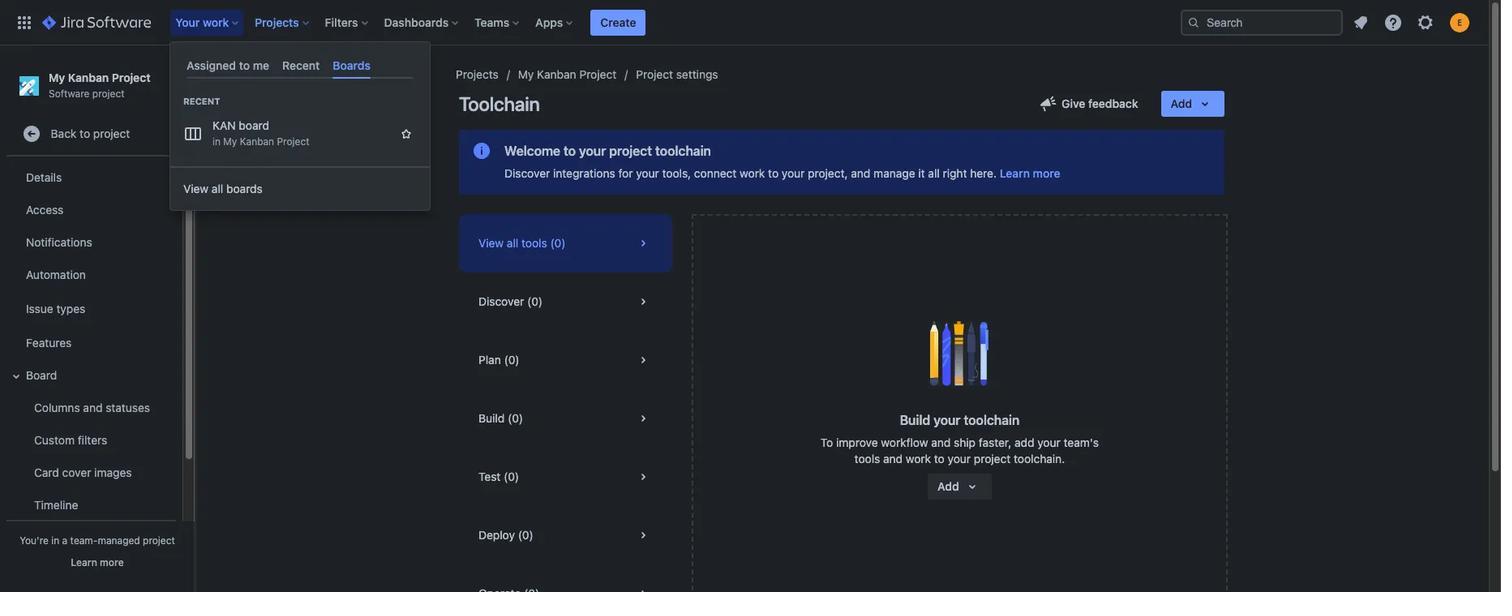 Task type: locate. For each thing, give the bounding box(es) containing it.
project up for
[[609, 144, 652, 158]]

1 vertical spatial toolchain
[[964, 413, 1020, 428]]

plan (0)
[[479, 353, 520, 367]]

features
[[26, 336, 72, 349]]

1 horizontal spatial toolchain
[[964, 413, 1020, 428]]

more down managed
[[100, 557, 124, 569]]

view up discover (0) on the left of page
[[479, 236, 504, 250]]

help image
[[1384, 13, 1404, 32]]

project settings link
[[636, 65, 718, 84]]

deploy
[[479, 528, 515, 542]]

my kanban project software project
[[49, 71, 151, 100]]

access link
[[6, 194, 176, 226]]

1 horizontal spatial my
[[223, 136, 237, 148]]

banner
[[0, 0, 1490, 45]]

features link
[[6, 327, 176, 360]]

tools inside the build your toolchain to improve workflow and ship faster, add your team's tools and work to your project toolchain.
[[855, 452, 880, 466]]

add inside popup button
[[1171, 97, 1193, 110]]

kanban down 'apps' popup button
[[537, 67, 577, 81]]

projects up me
[[255, 15, 299, 29]]

my up toolchain at the left of the page
[[518, 67, 534, 81]]

your down ship
[[948, 452, 971, 466]]

project right software at left top
[[92, 87, 125, 100]]

(0) down plan (0)
[[508, 411, 523, 425]]

0 vertical spatial work
[[203, 15, 229, 29]]

0 horizontal spatial work
[[203, 15, 229, 29]]

work right your
[[203, 15, 229, 29]]

card cover images link
[[16, 457, 176, 489]]

add inside dropdown button
[[938, 479, 959, 493]]

kanban up software at left top
[[68, 71, 109, 84]]

notifications
[[26, 235, 92, 249]]

2 vertical spatial all
[[507, 236, 519, 250]]

learn more button right here.
[[1000, 166, 1061, 182]]

2 horizontal spatial work
[[906, 452, 931, 466]]

toolchain up faster,
[[964, 413, 1020, 428]]

view all tools (0)
[[479, 236, 566, 250]]

learn down team-
[[71, 557, 97, 569]]

learn more button down you're in a team-managed project
[[71, 557, 124, 570]]

1 horizontal spatial tools
[[855, 452, 880, 466]]

me
[[253, 58, 269, 72]]

group containing details
[[3, 157, 176, 592]]

project inside back to project link
[[93, 126, 130, 140]]

my inside my kanban project software project
[[49, 71, 65, 84]]

2 horizontal spatial kanban
[[537, 67, 577, 81]]

0 horizontal spatial build
[[479, 411, 505, 425]]

0 horizontal spatial kanban
[[68, 71, 109, 84]]

you're
[[20, 535, 49, 547]]

your up integrations
[[579, 144, 606, 158]]

1 vertical spatial recent
[[183, 96, 220, 106]]

kanban inside the kan board in my kanban project
[[240, 136, 274, 148]]

1 vertical spatial learn more button
[[71, 557, 124, 570]]

1 horizontal spatial recent
[[282, 58, 320, 72]]

learn inside welcome to your project toolchain discover integrations for your tools, connect work to your project, and manage it all right here. learn more
[[1000, 166, 1030, 180]]

1 horizontal spatial projects
[[456, 67, 499, 81]]

1 vertical spatial work
[[740, 166, 765, 180]]

0 horizontal spatial all
[[212, 182, 223, 196]]

discover inside welcome to your project toolchain discover integrations for your tools, connect work to your project, and manage it all right here. learn more
[[505, 166, 550, 180]]

0 horizontal spatial in
[[51, 535, 59, 547]]

projects
[[255, 15, 299, 29], [456, 67, 499, 81]]

more right here.
[[1033, 166, 1061, 180]]

my down kan
[[223, 136, 237, 148]]

faster,
[[979, 436, 1012, 449]]

project down faster,
[[974, 452, 1011, 466]]

0 vertical spatial learn more button
[[1000, 166, 1061, 182]]

1 horizontal spatial build
[[900, 413, 931, 428]]

1 horizontal spatial learn more button
[[1000, 166, 1061, 182]]

(0) for deploy (0)
[[518, 528, 534, 542]]

recent up kan
[[183, 96, 220, 106]]

add right feedback
[[1171, 97, 1193, 110]]

your profile and settings image
[[1451, 13, 1470, 32]]

discover (0) button
[[459, 273, 672, 331]]

1 vertical spatial all
[[212, 182, 223, 196]]

toolchain up tools,
[[655, 144, 711, 158]]

work inside welcome to your project toolchain discover integrations for your tools, connect work to your project, and manage it all right here. learn more
[[740, 166, 765, 180]]

in left a
[[51, 535, 59, 547]]

and down board button in the left bottom of the page
[[83, 401, 103, 414]]

0 vertical spatial in
[[213, 136, 221, 148]]

apps button
[[531, 9, 580, 35]]

a
[[62, 535, 68, 547]]

discover down welcome
[[505, 166, 550, 180]]

projects up toolchain at the left of the page
[[456, 67, 499, 81]]

jira software image
[[42, 13, 151, 32], [42, 13, 151, 32]]

1 horizontal spatial more
[[1033, 166, 1061, 180]]

2 horizontal spatial my
[[518, 67, 534, 81]]

and right the project,
[[851, 166, 871, 180]]

0 horizontal spatial view
[[183, 182, 209, 196]]

my up software at left top
[[49, 71, 65, 84]]

(0) right test
[[504, 470, 519, 484]]

to left the project,
[[768, 166, 779, 180]]

project
[[580, 67, 617, 81], [636, 67, 673, 81], [112, 71, 151, 84], [277, 136, 310, 148]]

Search field
[[1181, 9, 1343, 35]]

kanban for my kanban project
[[537, 67, 577, 81]]

to up add dropdown button
[[934, 452, 945, 466]]

search image
[[1188, 16, 1201, 29]]

card cover images
[[34, 465, 132, 479]]

2 vertical spatial work
[[906, 452, 931, 466]]

1 horizontal spatial kanban
[[240, 136, 274, 148]]

kanban for my kanban project software project
[[68, 71, 109, 84]]

managed
[[98, 535, 140, 547]]

custom filters
[[34, 433, 107, 447]]

all
[[928, 166, 940, 180], [212, 182, 223, 196], [507, 236, 519, 250]]

1 vertical spatial view
[[479, 236, 504, 250]]

all right the it at the right top
[[928, 166, 940, 180]]

ship
[[954, 436, 976, 449]]

0 vertical spatial add
[[1171, 97, 1193, 110]]

view
[[183, 182, 209, 196], [479, 236, 504, 250]]

apps
[[536, 15, 563, 29]]

view inside button
[[479, 236, 504, 250]]

all inside welcome to your project toolchain discover integrations for your tools, connect work to your project, and manage it all right here. learn more
[[928, 166, 940, 180]]

project settings
[[636, 67, 718, 81]]

1 horizontal spatial view
[[479, 236, 504, 250]]

1 horizontal spatial learn
[[1000, 166, 1030, 180]]

your
[[579, 144, 606, 158], [636, 166, 659, 180], [782, 166, 805, 180], [934, 413, 961, 428], [1038, 436, 1061, 449], [948, 452, 971, 466]]

work right connect
[[740, 166, 765, 180]]

0 vertical spatial view
[[183, 182, 209, 196]]

automation
[[26, 268, 86, 281]]

tools up discover (0) on the left of page
[[522, 236, 547, 250]]

project right back
[[93, 126, 130, 140]]

learn right here.
[[1000, 166, 1030, 180]]

0 horizontal spatial projects
[[255, 15, 299, 29]]

(0) for discover (0)
[[527, 294, 543, 308]]

all inside button
[[507, 236, 519, 250]]

1 vertical spatial add
[[938, 479, 959, 493]]

0 vertical spatial all
[[928, 166, 940, 180]]

to up integrations
[[564, 144, 576, 158]]

to right back
[[80, 126, 90, 140]]

group
[[3, 157, 176, 592]]

kan board in my kanban project
[[213, 119, 310, 148]]

to inside the build your toolchain to improve workflow and ship faster, add your team's tools and work to your project toolchain.
[[934, 452, 945, 466]]

star kan board image
[[400, 128, 413, 141]]

in down kan
[[213, 136, 221, 148]]

tab list containing assigned to me
[[180, 52, 420, 79]]

1 horizontal spatial in
[[213, 136, 221, 148]]

and
[[851, 166, 871, 180], [83, 401, 103, 414], [932, 436, 951, 449], [884, 452, 903, 466]]

test (0) button
[[459, 448, 672, 506]]

recent
[[282, 58, 320, 72], [183, 96, 220, 106]]

toolchain
[[459, 92, 540, 115]]

build down plan
[[479, 411, 505, 425]]

0 horizontal spatial tools
[[522, 236, 547, 250]]

0 vertical spatial more
[[1033, 166, 1061, 180]]

primary element
[[10, 0, 1181, 45]]

custom filters link
[[16, 424, 176, 457]]

your work button
[[171, 9, 245, 35]]

view all boards
[[183, 182, 263, 196]]

projects button
[[250, 9, 315, 35]]

0 horizontal spatial learn
[[71, 557, 97, 569]]

0 vertical spatial toolchain
[[655, 144, 711, 158]]

to for me
[[239, 58, 250, 72]]

add
[[1171, 97, 1193, 110], [938, 479, 959, 493]]

tab list
[[180, 52, 420, 79]]

0 horizontal spatial more
[[100, 557, 124, 569]]

project up "view all boards" link at left top
[[277, 136, 310, 148]]

0 vertical spatial projects
[[255, 15, 299, 29]]

1 vertical spatial learn
[[71, 557, 97, 569]]

0 vertical spatial tools
[[522, 236, 547, 250]]

build for your
[[900, 413, 931, 428]]

kanban down 'board' in the top left of the page
[[240, 136, 274, 148]]

all left "boards"
[[212, 182, 223, 196]]

projects inside popup button
[[255, 15, 299, 29]]

build
[[479, 411, 505, 425], [900, 413, 931, 428]]

workflow
[[881, 436, 928, 449]]

1 horizontal spatial all
[[507, 236, 519, 250]]

toolchain inside welcome to your project toolchain discover integrations for your tools, connect work to your project, and manage it all right here. learn more
[[655, 144, 711, 158]]

0 horizontal spatial my
[[49, 71, 65, 84]]

1 vertical spatial discover
[[479, 294, 524, 308]]

deploy (0)
[[479, 528, 534, 542]]

issue
[[26, 302, 53, 315]]

project right managed
[[143, 535, 175, 547]]

1 vertical spatial projects
[[456, 67, 499, 81]]

welcome to your project toolchain discover integrations for your tools, connect work to your project, and manage it all right here. learn more
[[505, 144, 1061, 180]]

dashboards
[[384, 15, 449, 29]]

view for view all tools (0)
[[479, 236, 504, 250]]

toolchain inside the build your toolchain to improve workflow and ship faster, add your team's tools and work to your project toolchain.
[[964, 413, 1020, 428]]

to left me
[[239, 58, 250, 72]]

dashboards button
[[379, 9, 465, 35]]

in inside the kan board in my kanban project
[[213, 136, 221, 148]]

add down ship
[[938, 479, 959, 493]]

2 horizontal spatial all
[[928, 166, 940, 180]]

build up workflow
[[900, 413, 931, 428]]

tools
[[522, 236, 547, 250], [855, 452, 880, 466]]

1 horizontal spatial work
[[740, 166, 765, 180]]

manage
[[874, 166, 916, 180]]

columns and statuses link
[[16, 392, 176, 424]]

(0) for build (0)
[[508, 411, 523, 425]]

back to project
[[51, 126, 130, 140]]

projects for projects link
[[456, 67, 499, 81]]

build (0) button
[[459, 389, 672, 448]]

assigned
[[187, 58, 236, 72]]

my for my kanban project
[[518, 67, 534, 81]]

(0) for test (0)
[[504, 470, 519, 484]]

kanban inside my kanban project software project
[[68, 71, 109, 84]]

1 vertical spatial tools
[[855, 452, 880, 466]]

0 horizontal spatial add
[[938, 479, 959, 493]]

settings image
[[1416, 13, 1436, 32]]

build inside button
[[479, 411, 505, 425]]

work
[[203, 15, 229, 29], [740, 166, 765, 180], [906, 452, 931, 466]]

view all boards link
[[170, 173, 430, 205]]

in
[[213, 136, 221, 148], [51, 535, 59, 547]]

view left "boards"
[[183, 182, 209, 196]]

project inside welcome to your project toolchain discover integrations for your tools, connect work to your project, and manage it all right here. learn more
[[609, 144, 652, 158]]

discover up plan (0)
[[479, 294, 524, 308]]

timeline link
[[16, 489, 176, 522]]

0 vertical spatial learn
[[1000, 166, 1030, 180]]

tools down improve
[[855, 452, 880, 466]]

(0) right deploy at the left of page
[[518, 528, 534, 542]]

recent right me
[[282, 58, 320, 72]]

give feedback
[[1062, 97, 1139, 110]]

(0) right plan
[[504, 353, 520, 367]]

(0) down view all tools (0)
[[527, 294, 543, 308]]

teams
[[475, 15, 510, 29]]

0 vertical spatial discover
[[505, 166, 550, 180]]

board
[[26, 368, 57, 382]]

statuses
[[106, 401, 150, 414]]

kanban inside my kanban project link
[[537, 67, 577, 81]]

build inside the build your toolchain to improve workflow and ship faster, add your team's tools and work to your project toolchain.
[[900, 413, 931, 428]]

custom
[[34, 433, 75, 447]]

project up back to project link
[[112, 71, 151, 84]]

add for add popup button
[[1171, 97, 1193, 110]]

work down workflow
[[906, 452, 931, 466]]

to
[[821, 436, 833, 449]]

cover
[[62, 465, 91, 479]]

learn more button
[[1000, 166, 1061, 182], [71, 557, 124, 570]]

all for view all boards
[[212, 182, 223, 196]]

0 horizontal spatial toolchain
[[655, 144, 711, 158]]

toolchain.
[[1014, 452, 1065, 466]]

all up discover (0) on the left of page
[[507, 236, 519, 250]]

1 horizontal spatial add
[[1171, 97, 1193, 110]]



Task type: vqa. For each thing, say whether or not it's contained in the screenshot.
the bottom the Your
no



Task type: describe. For each thing, give the bounding box(es) containing it.
and left ship
[[932, 436, 951, 449]]

it
[[919, 166, 925, 180]]

(0) up the discover (0) button
[[550, 236, 566, 250]]

create button
[[591, 9, 646, 35]]

learn inside button
[[71, 557, 97, 569]]

project inside the build your toolchain to improve workflow and ship faster, add your team's tools and work to your project toolchain.
[[974, 452, 1011, 466]]

timeline
[[34, 498, 78, 512]]

add button
[[928, 474, 992, 500]]

team-
[[70, 535, 98, 547]]

0 horizontal spatial recent
[[183, 96, 220, 106]]

projects for projects popup button
[[255, 15, 299, 29]]

expand image
[[6, 367, 26, 386]]

give feedback button
[[1030, 91, 1148, 117]]

add for add dropdown button
[[938, 479, 959, 493]]

your up toolchain.
[[1038, 436, 1061, 449]]

project left settings
[[636, 67, 673, 81]]

all for view all tools (0)
[[507, 236, 519, 250]]

filters button
[[320, 9, 374, 35]]

integrations
[[553, 166, 616, 180]]

details
[[26, 170, 62, 184]]

settings
[[676, 67, 718, 81]]

automation link
[[6, 259, 176, 291]]

to for project
[[80, 126, 90, 140]]

project inside my kanban project software project
[[112, 71, 151, 84]]

columns and statuses
[[34, 401, 150, 414]]

back to project link
[[6, 118, 188, 150]]

your right for
[[636, 166, 659, 180]]

types
[[56, 302, 85, 315]]

right
[[943, 166, 967, 180]]

and inside welcome to your project toolchain discover integrations for your tools, connect work to your project, and manage it all right here. learn more
[[851, 166, 871, 180]]

projects link
[[456, 65, 499, 84]]

improve
[[836, 436, 878, 449]]

boards
[[333, 58, 371, 72]]

welcome
[[505, 144, 561, 158]]

my kanban project link
[[518, 65, 617, 84]]

add
[[1015, 436, 1035, 449]]

connect
[[694, 166, 737, 180]]

work inside the build your toolchain to improve workflow and ship faster, add your team's tools and work to your project toolchain.
[[906, 452, 931, 466]]

give
[[1062, 97, 1086, 110]]

tools inside button
[[522, 236, 547, 250]]

to for your
[[564, 144, 576, 158]]

and inside columns and statuses link
[[83, 401, 103, 414]]

project inside my kanban project software project
[[92, 87, 125, 100]]

notifications link
[[6, 226, 176, 259]]

columns
[[34, 401, 80, 414]]

board button
[[6, 360, 176, 392]]

card
[[34, 465, 59, 479]]

1 vertical spatial more
[[100, 557, 124, 569]]

and down workflow
[[884, 452, 903, 466]]

test (0)
[[479, 470, 519, 484]]

my for my kanban project software project
[[49, 71, 65, 84]]

build your toolchain to improve workflow and ship faster, add your team's tools and work to your project toolchain.
[[821, 413, 1099, 466]]

discover inside button
[[479, 294, 524, 308]]

more inside welcome to your project toolchain discover integrations for your tools, connect work to your project, and manage it all right here. learn more
[[1033, 166, 1061, 180]]

view for view all boards
[[183, 182, 209, 196]]

add button
[[1161, 91, 1225, 117]]

issue types
[[26, 302, 85, 315]]

issue types link
[[6, 291, 176, 327]]

for
[[619, 166, 633, 180]]

your up ship
[[934, 413, 961, 428]]

deploy (0) button
[[459, 506, 672, 565]]

my kanban project
[[518, 67, 617, 81]]

notifications image
[[1352, 13, 1371, 32]]

tools,
[[662, 166, 691, 180]]

plan (0) button
[[459, 331, 672, 389]]

your left the project,
[[782, 166, 805, 180]]

discover (0)
[[479, 294, 543, 308]]

you're in a team-managed project
[[20, 535, 175, 547]]

here.
[[970, 166, 997, 180]]

software
[[49, 87, 90, 100]]

0 vertical spatial recent
[[282, 58, 320, 72]]

board
[[239, 119, 269, 132]]

your
[[175, 15, 200, 29]]

images
[[94, 465, 132, 479]]

your work
[[175, 15, 229, 29]]

my inside the kan board in my kanban project
[[223, 136, 237, 148]]

kan
[[213, 119, 236, 132]]

view all tools (0) button
[[459, 214, 672, 273]]

assigned to me
[[187, 58, 269, 72]]

project down primary element
[[580, 67, 617, 81]]

teams button
[[470, 9, 526, 35]]

filters
[[78, 433, 107, 447]]

work inside your work popup button
[[203, 15, 229, 29]]

1 vertical spatial in
[[51, 535, 59, 547]]

banner containing your work
[[0, 0, 1490, 45]]

appswitcher icon image
[[15, 13, 34, 32]]

project,
[[808, 166, 848, 180]]

filters
[[325, 15, 358, 29]]

build for (0)
[[479, 411, 505, 425]]

0 horizontal spatial learn more button
[[71, 557, 124, 570]]

project inside the kan board in my kanban project
[[277, 136, 310, 148]]

boards
[[226, 182, 263, 196]]

details link
[[6, 162, 176, 194]]

learn more
[[71, 557, 124, 569]]

plan
[[479, 353, 501, 367]]

back
[[51, 126, 77, 140]]

access
[[26, 203, 64, 216]]

create
[[601, 15, 636, 29]]

(0) for plan (0)
[[504, 353, 520, 367]]



